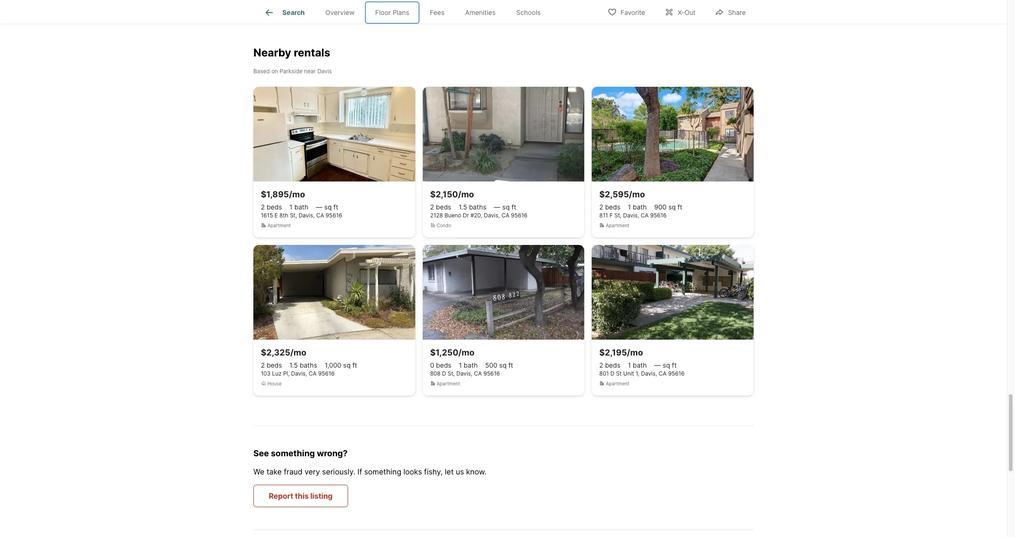 Task type: locate. For each thing, give the bounding box(es) containing it.
1,
[[636, 370, 640, 377]]

1 bath for $1,250 /mo
[[459, 361, 478, 369]]

condo
[[437, 223, 451, 228]]

know.
[[466, 467, 487, 477]]

1.5
[[459, 203, 467, 211], [290, 361, 298, 369]]

beds up st
[[605, 361, 621, 369]]

bath for $1,895 /mo
[[294, 203, 309, 211]]

2 beds up 1615
[[261, 203, 282, 211]]

1 horizontal spatial baths
[[469, 203, 487, 211]]

/mo up the 808 d st, davis, ca 95616
[[459, 348, 475, 357]]

1 vertical spatial 1.5
[[290, 361, 298, 369]]

#20,
[[471, 212, 483, 219]]

fraud
[[284, 467, 303, 477]]

/mo up 1, in the right bottom of the page
[[627, 348, 643, 357]]

share
[[728, 8, 746, 16]]

something up fraud
[[271, 449, 315, 458]]

— for $2,150 /mo
[[494, 203, 501, 211]]

bath for $1,250 /mo
[[464, 361, 478, 369]]

/mo up dr
[[458, 189, 474, 199]]

floor
[[375, 9, 391, 16]]

tab list containing search
[[253, 0, 559, 24]]

beds up luz
[[267, 361, 282, 369]]

amenities
[[465, 9, 496, 16]]

1 horizontal spatial st,
[[448, 370, 455, 377]]

1.5 baths for $2,150 /mo
[[459, 203, 487, 211]]

900
[[655, 203, 667, 211]]

9:00
[[673, 4, 689, 13]]

davis, right the 8th
[[299, 212, 315, 219]]

1.5 baths up 103 luz pl, davis, ca 95616
[[290, 361, 317, 369]]

0 horizontal spatial baths
[[300, 361, 317, 369]]

bath up the 808 d st, davis, ca 95616
[[464, 361, 478, 369]]

davis, right 1, in the right bottom of the page
[[641, 370, 657, 377]]

1.5 up dr
[[459, 203, 467, 211]]

— up '2128 bueno dr #20, davis, ca 95616'
[[494, 203, 501, 211]]

baths
[[469, 203, 487, 211], [300, 361, 317, 369]]

search link
[[264, 7, 305, 18]]

2 for $2,595
[[600, 203, 603, 211]]

1 vertical spatial 1.5 baths
[[290, 361, 317, 369]]

— sq ft up 1615 e 8th st, davis, ca 95616
[[316, 203, 338, 211]]

801
[[600, 370, 609, 377]]

rentals
[[294, 46, 330, 59]]

today:
[[648, 4, 670, 13]]

2 horizontal spatial — sq ft
[[655, 361, 677, 369]]

tab list
[[253, 0, 559, 24]]

beds up "f"
[[605, 203, 621, 211]]

2 beds for $2,195
[[600, 361, 621, 369]]

/mo up the 811 f st, davis, ca 95616
[[629, 189, 645, 199]]

1,000 sq ft
[[325, 361, 357, 369]]

parkside
[[280, 68, 303, 75]]

1 up the 811 f st, davis, ca 95616
[[628, 203, 631, 211]]

d
[[442, 370, 446, 377], [611, 370, 615, 377]]

808 d st, davis, ca 95616
[[430, 370, 500, 377]]

1 horizontal spatial 1.5 baths
[[459, 203, 487, 211]]

2 up 1615
[[261, 203, 265, 211]]

bath
[[294, 203, 309, 211], [633, 203, 647, 211], [464, 361, 478, 369], [633, 361, 647, 369]]

2 beds up "f"
[[600, 203, 621, 211]]

davis, right #20,
[[484, 212, 500, 219]]

sq
[[324, 203, 332, 211], [502, 203, 510, 211], [669, 203, 676, 211], [343, 361, 351, 369], [499, 361, 507, 369], [663, 361, 670, 369]]

take
[[267, 467, 282, 477]]

bueno
[[445, 212, 461, 219]]

apartment for $2,595
[[606, 223, 630, 228]]

st, right the 8th
[[290, 212, 297, 219]]

bath for $2,595 /mo
[[633, 203, 647, 211]]

0 horizontal spatial st,
[[290, 212, 297, 219]]

— sq ft for $1,895 /mo
[[316, 203, 338, 211]]

— up 1615 e 8th st, davis, ca 95616
[[316, 203, 323, 211]]

2
[[261, 203, 265, 211], [430, 203, 434, 211], [600, 203, 603, 211], [261, 361, 265, 369], [600, 361, 603, 369]]

811
[[600, 212, 608, 219]]

0 horizontal spatial something
[[271, 449, 315, 458]]

—
[[316, 203, 323, 211], [494, 203, 501, 211], [655, 361, 661, 369]]

something right if
[[364, 467, 401, 477]]

— up 801 d st unit 1, davis, ca 95616 at the right bottom of the page
[[655, 361, 661, 369]]

/mo for $1,250
[[459, 348, 475, 357]]

2 for $2,325
[[261, 361, 265, 369]]

x-
[[678, 8, 685, 16]]

500
[[485, 361, 498, 369]]

1 horizontal spatial d
[[611, 370, 615, 377]]

pm
[[724, 4, 735, 13]]

st, down 0 beds
[[448, 370, 455, 377]]

apartment down "e"
[[267, 223, 291, 228]]

d for $1,250
[[442, 370, 446, 377]]

1 up unit
[[628, 361, 631, 369]]

0 vertical spatial 1.5
[[459, 203, 467, 211]]

1 horizontal spatial something
[[364, 467, 401, 477]]

schools tab
[[506, 1, 551, 24]]

beds for $2,595
[[605, 203, 621, 211]]

something
[[271, 449, 315, 458], [364, 467, 401, 477]]

sq up 1615 e 8th st, davis, ca 95616
[[324, 203, 332, 211]]

apartment down 808 at the bottom of the page
[[437, 381, 460, 386]]

2 up '103' at the bottom
[[261, 361, 265, 369]]

— sq ft up 801 d st unit 1, davis, ca 95616 at the right bottom of the page
[[655, 361, 677, 369]]

luz
[[272, 370, 282, 377]]

1 up the 808 d st, davis, ca 95616
[[459, 361, 462, 369]]

davis,
[[299, 212, 315, 219], [484, 212, 500, 219], [623, 212, 639, 219], [291, 370, 307, 377], [457, 370, 473, 377], [641, 370, 657, 377]]

st, for $1,250 /mo
[[448, 370, 455, 377]]

2 up "801"
[[600, 361, 603, 369]]

report this listing button
[[253, 485, 348, 508]]

share button
[[707, 2, 754, 21]]

wrong?
[[317, 449, 348, 458]]

bath up the 811 f st, davis, ca 95616
[[633, 203, 647, 211]]

1 bath up 1615 e 8th st, davis, ca 95616
[[290, 203, 309, 211]]

1 d from the left
[[442, 370, 446, 377]]

1 up 1615 e 8th st, davis, ca 95616
[[290, 203, 293, 211]]

2 horizontal spatial st,
[[615, 212, 622, 219]]

2 beds
[[261, 203, 282, 211], [430, 203, 451, 211], [600, 203, 621, 211], [261, 361, 282, 369], [600, 361, 621, 369]]

fees tab
[[420, 1, 455, 24]]

bath up 1615 e 8th st, davis, ca 95616
[[294, 203, 309, 211]]

0 vertical spatial baths
[[469, 203, 487, 211]]

2 for $2,195
[[600, 361, 603, 369]]

0 vertical spatial something
[[271, 449, 315, 458]]

/mo for $2,595
[[629, 189, 645, 199]]

photo of 801 d st unit 1, davis, ca 95616 image
[[592, 245, 754, 340]]

beds
[[267, 203, 282, 211], [436, 203, 451, 211], [605, 203, 621, 211], [267, 361, 282, 369], [436, 361, 452, 369], [605, 361, 621, 369]]

— sq ft
[[316, 203, 338, 211], [494, 203, 516, 211], [655, 361, 677, 369]]

sq right 1,000
[[343, 361, 351, 369]]

apartment down st
[[606, 381, 630, 386]]

1 horizontal spatial — sq ft
[[494, 203, 516, 211]]

1 horizontal spatial 1.5
[[459, 203, 467, 211]]

st, right "f"
[[615, 212, 622, 219]]

1 bath up the 808 d st, davis, ca 95616
[[459, 361, 478, 369]]

davis
[[318, 68, 332, 75]]

808
[[430, 370, 441, 377]]

baths up 103 luz pl, davis, ca 95616
[[300, 361, 317, 369]]

baths for $2,325 /mo
[[300, 361, 317, 369]]

1 vertical spatial baths
[[300, 361, 317, 369]]

1.5 up 103 luz pl, davis, ca 95616
[[290, 361, 298, 369]]

1 bath up 1, in the right bottom of the page
[[628, 361, 647, 369]]

1 bath
[[290, 203, 309, 211], [628, 203, 647, 211], [459, 361, 478, 369], [628, 361, 647, 369]]

ca down $2,595 /mo
[[641, 212, 649, 219]]

2 up 2128
[[430, 203, 434, 211]]

ca right pl,
[[309, 370, 317, 377]]

unit
[[623, 370, 634, 377]]

ca right 1, in the right bottom of the page
[[659, 370, 667, 377]]

2 beds up "801"
[[600, 361, 621, 369]]

beds right 0
[[436, 361, 452, 369]]

2 for $1,895
[[261, 203, 265, 211]]

0 horizontal spatial —
[[316, 203, 323, 211]]

this
[[295, 492, 309, 501]]

ft right '900'
[[678, 203, 683, 211]]

ca
[[316, 212, 324, 219], [502, 212, 510, 219], [641, 212, 649, 219], [309, 370, 317, 377], [474, 370, 482, 377], [659, 370, 667, 377]]

/mo up 1615 e 8th st, davis, ca 95616
[[289, 189, 305, 199]]

2 up 811
[[600, 203, 603, 211]]

1 vertical spatial something
[[364, 467, 401, 477]]

1 horizontal spatial —
[[494, 203, 501, 211]]

1.5 baths up #20,
[[459, 203, 487, 211]]

ft up 801 d st unit 1, davis, ca 95616 at the right bottom of the page
[[672, 361, 677, 369]]

95616
[[326, 212, 342, 219], [511, 212, 528, 219], [650, 212, 667, 219], [318, 370, 335, 377], [484, 370, 500, 377], [668, 370, 685, 377]]

beds for $1,250
[[436, 361, 452, 369]]

baths up '2128 bueno dr #20, davis, ca 95616'
[[469, 203, 487, 211]]

0 beds
[[430, 361, 452, 369]]

bath up 801 d st unit 1, davis, ca 95616 at the right bottom of the page
[[633, 361, 647, 369]]

/mo for $1,895
[[289, 189, 305, 199]]

0 horizontal spatial d
[[442, 370, 446, 377]]

0 vertical spatial 1.5 baths
[[459, 203, 487, 211]]

on
[[272, 68, 278, 75]]

2 beds up 2128
[[430, 203, 451, 211]]

1
[[290, 203, 293, 211], [628, 203, 631, 211], [459, 361, 462, 369], [628, 361, 631, 369]]

900 sq ft
[[655, 203, 683, 211]]

beds up 2128
[[436, 203, 451, 211]]

— sq ft up '2128 bueno dr #20, davis, ca 95616'
[[494, 203, 516, 211]]

beds for $2,195
[[605, 361, 621, 369]]

apartment
[[267, 223, 291, 228], [606, 223, 630, 228], [437, 381, 460, 386], [606, 381, 630, 386]]

1 bath up the 811 f st, davis, ca 95616
[[628, 203, 647, 211]]

0 horizontal spatial — sq ft
[[316, 203, 338, 211]]

500 sq ft
[[485, 361, 513, 369]]

if
[[358, 467, 362, 477]]

floor plans tab
[[365, 1, 420, 24]]

1 for $1,895
[[290, 203, 293, 211]]

2 beds for $1,895
[[261, 203, 282, 211]]

2 horizontal spatial —
[[655, 361, 661, 369]]

2 d from the left
[[611, 370, 615, 377]]

0 horizontal spatial 1.5 baths
[[290, 361, 317, 369]]

1 for $2,595
[[628, 203, 631, 211]]

apartment down "f"
[[606, 223, 630, 228]]

1.5 baths
[[459, 203, 487, 211], [290, 361, 317, 369]]

0 horizontal spatial 1.5
[[290, 361, 298, 369]]

pl,
[[283, 370, 290, 377]]

$2,150 /mo
[[430, 189, 474, 199]]

sq up 801 d st unit 1, davis, ca 95616 at the right bottom of the page
[[663, 361, 670, 369]]

/mo up 103 luz pl, davis, ca 95616
[[290, 348, 306, 357]]

d right 808 at the bottom of the page
[[442, 370, 446, 377]]

2 beds up luz
[[261, 361, 282, 369]]

apartment for $1,895
[[267, 223, 291, 228]]

overview
[[326, 9, 355, 16]]

we take fraud very seriously. if something looks fishy, let us know.
[[253, 467, 487, 477]]

photo of 808 d st, davis, ca 95616 image
[[423, 245, 585, 340]]

$2,150
[[430, 189, 458, 199]]

house
[[267, 381, 282, 386]]

beds up "e"
[[267, 203, 282, 211]]

sq right '500'
[[499, 361, 507, 369]]

d left st
[[611, 370, 615, 377]]



Task type: describe. For each thing, give the bounding box(es) containing it.
favorite button
[[600, 2, 653, 21]]

baths for $2,150 /mo
[[469, 203, 487, 211]]

801 d st unit 1, davis, ca 95616
[[600, 370, 685, 377]]

see
[[253, 449, 269, 458]]

nearby
[[253, 46, 291, 59]]

open today: 9:00 am-6:00 pm
[[627, 4, 735, 13]]

0
[[430, 361, 434, 369]]

st
[[616, 370, 622, 377]]

8th
[[280, 212, 288, 219]]

beds for $1,895
[[267, 203, 282, 211]]

listing
[[310, 492, 333, 501]]

1 bath for $1,895 /mo
[[290, 203, 309, 211]]

1615 e 8th st, davis, ca 95616
[[261, 212, 342, 219]]

dr
[[463, 212, 469, 219]]

x-out
[[678, 8, 696, 16]]

2 beds for $2,325
[[261, 361, 282, 369]]

davis, right "f"
[[623, 212, 639, 219]]

$1,250
[[430, 348, 459, 357]]

looks
[[404, 467, 422, 477]]

plans
[[393, 9, 409, 16]]

open
[[627, 4, 646, 13]]

1615
[[261, 212, 273, 219]]

x-out button
[[657, 2, 704, 21]]

seriously.
[[322, 467, 355, 477]]

favorite
[[621, 8, 645, 16]]

see something wrong?
[[253, 449, 348, 458]]

sq right '900'
[[669, 203, 676, 211]]

6:00
[[706, 4, 722, 13]]

photo of 1615 e 8th st, davis, ca 95616 image
[[253, 87, 415, 181]]

based
[[253, 68, 270, 75]]

us
[[456, 467, 464, 477]]

2 beds for $2,150
[[430, 203, 451, 211]]

floor plans
[[375, 9, 409, 16]]

beds for $2,325
[[267, 361, 282, 369]]

overview tab
[[315, 1, 365, 24]]

near
[[304, 68, 316, 75]]

apartment for $1,250
[[437, 381, 460, 386]]

— for $2,195 /mo
[[655, 361, 661, 369]]

$2,325
[[261, 348, 290, 357]]

f
[[610, 212, 613, 219]]

$1,895 /mo
[[261, 189, 305, 199]]

/mo for $2,325
[[290, 348, 306, 357]]

$2,595 /mo
[[600, 189, 645, 199]]

— sq ft for $2,195 /mo
[[655, 361, 677, 369]]

nearby rentals
[[253, 46, 330, 59]]

1 for $2,195
[[628, 361, 631, 369]]

apartment for $2,195
[[606, 381, 630, 386]]

2128
[[430, 212, 443, 219]]

$1,250 /mo
[[430, 348, 475, 357]]

ft up 1615 e 8th st, davis, ca 95616
[[334, 203, 338, 211]]

2128 bueno dr #20, davis, ca 95616
[[430, 212, 528, 219]]

we
[[253, 467, 265, 477]]

$1,895
[[261, 189, 289, 199]]

1,000
[[325, 361, 341, 369]]

— for $1,895 /mo
[[316, 203, 323, 211]]

sq up '2128 bueno dr #20, davis, ca 95616'
[[502, 203, 510, 211]]

$2,195 /mo
[[600, 348, 643, 357]]

beds for $2,150
[[436, 203, 451, 211]]

/mo for $2,150
[[458, 189, 474, 199]]

out
[[685, 8, 696, 16]]

$2,595
[[600, 189, 629, 199]]

based on parkside near davis
[[253, 68, 332, 75]]

ca down the $1,250 /mo at the left bottom of the page
[[474, 370, 482, 377]]

ft right '500'
[[509, 361, 513, 369]]

ft up '2128 bueno dr #20, davis, ca 95616'
[[512, 203, 516, 211]]

fishy,
[[424, 467, 443, 477]]

2 beds for $2,595
[[600, 203, 621, 211]]

811 f st, davis, ca 95616
[[600, 212, 667, 219]]

1.5 baths for $2,325 /mo
[[290, 361, 317, 369]]

1.5 for $2,325
[[290, 361, 298, 369]]

report this listing
[[269, 492, 333, 501]]

ft right 1,000
[[353, 361, 357, 369]]

1.5 for $2,150
[[459, 203, 467, 211]]

st, for $2,595 /mo
[[615, 212, 622, 219]]

1 for $1,250
[[459, 361, 462, 369]]

amenities tab
[[455, 1, 506, 24]]

fees
[[430, 9, 445, 16]]

$2,195
[[600, 348, 627, 357]]

e
[[275, 212, 278, 219]]

— sq ft for $2,150 /mo
[[494, 203, 516, 211]]

very
[[305, 467, 320, 477]]

/mo for $2,195
[[627, 348, 643, 357]]

2 for $2,150
[[430, 203, 434, 211]]

ca right #20,
[[502, 212, 510, 219]]

let
[[445, 467, 454, 477]]

search
[[282, 9, 305, 16]]

d for $2,195
[[611, 370, 615, 377]]

davis, down the $1,250 /mo at the left bottom of the page
[[457, 370, 473, 377]]

report
[[269, 492, 293, 501]]

ca right the 8th
[[316, 212, 324, 219]]

schools
[[516, 9, 541, 16]]

1 bath for $2,195 /mo
[[628, 361, 647, 369]]

bath for $2,195 /mo
[[633, 361, 647, 369]]

$2,325 /mo
[[261, 348, 306, 357]]

photo of 2128 bueno dr #20, davis, ca 95616 image
[[423, 87, 585, 181]]

103
[[261, 370, 271, 377]]

photo of 811 f st, davis, ca 95616 image
[[592, 87, 754, 181]]

am-
[[691, 4, 706, 13]]

photo of 103 luz pl, davis, ca 95616 image
[[253, 245, 415, 340]]

davis, right pl,
[[291, 370, 307, 377]]

1 bath for $2,595 /mo
[[628, 203, 647, 211]]

103 luz pl, davis, ca 95616
[[261, 370, 335, 377]]



Task type: vqa. For each thing, say whether or not it's contained in the screenshot.
NEARBY
yes



